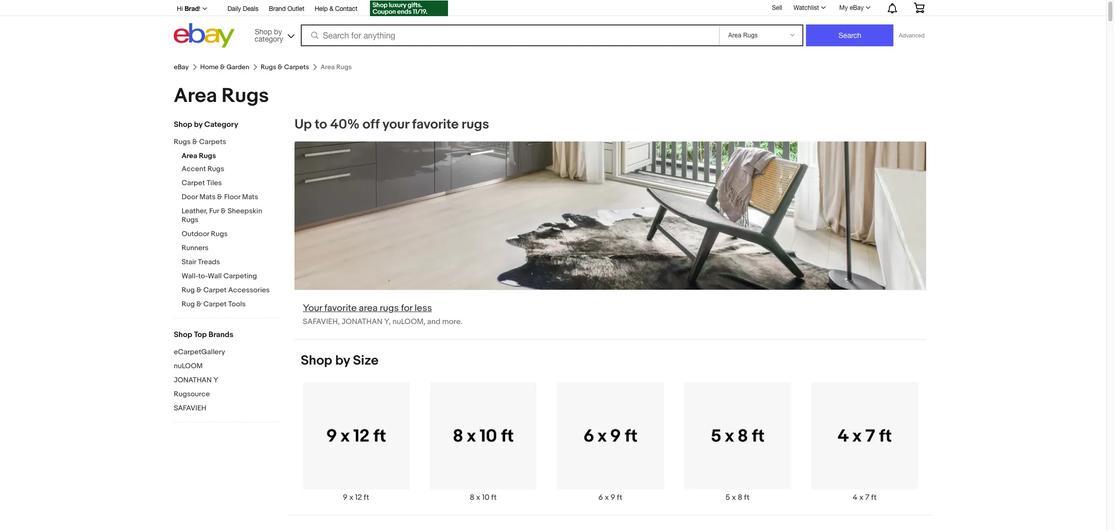 Task type: describe. For each thing, give the bounding box(es) containing it.
your favorite area rugs for less safavieh, jonathan y, nuloom, and more.
[[303, 303, 463, 327]]

outdoor rugs link
[[182, 230, 281, 239]]

fur
[[209, 207, 219, 216]]

!
[[199, 5, 201, 12]]

daily
[[228, 5, 241, 12]]

ecarpetgallery
[[174, 348, 225, 357]]

size
[[353, 353, 379, 369]]

stair
[[182, 258, 196, 267]]

get the coupon image
[[370, 1, 448, 16]]

0 vertical spatial area
[[174, 84, 217, 108]]

4 x 7 ft
[[853, 493, 877, 503]]

and
[[427, 317, 441, 327]]

1 vertical spatial carpet
[[203, 286, 227, 295]]

8 inside 5 x 8 ft link
[[738, 493, 743, 503]]

1 8 from the left
[[470, 493, 475, 503]]

hi
[[177, 5, 183, 12]]

9 x 12 ft
[[343, 493, 369, 503]]

deals
[[243, 5, 259, 12]]

home & garden link
[[200, 63, 249, 71]]

0 vertical spatial rugs & carpets link
[[261, 63, 309, 71]]

ft for 5 x 8 ft
[[745, 493, 750, 503]]

brad
[[185, 5, 199, 12]]

less
[[415, 303, 432, 315]]

carpets for rugs & carpets area rugs accent rugs carpet tiles door mats & floor mats leather, fur & sheepskin rugs outdoor rugs runners stair treads wall-to-wall carpeting rug & carpet accessories rug & carpet tools
[[199, 137, 226, 146]]

tiles
[[207, 179, 222, 187]]

garden
[[227, 63, 249, 71]]

ebay inside account "navigation"
[[850, 4, 864, 11]]

brand outlet link
[[269, 4, 305, 15]]

rugs inside your favorite area rugs for less safavieh, jonathan y, nuloom, and more.
[[380, 303, 399, 315]]

advanced
[[899, 32, 925, 39]]

favorite inside your favorite area rugs for less safavieh, jonathan y, nuloom, and more.
[[325, 303, 357, 315]]

2 rug from the top
[[182, 300, 195, 309]]

shop for shop by size
[[301, 353, 332, 369]]

your
[[303, 303, 322, 315]]

safavieh
[[174, 404, 206, 413]]

shop by category
[[174, 120, 238, 130]]

home & garden
[[200, 63, 249, 71]]

daily deals link
[[228, 4, 259, 15]]

leather, fur & sheepskin rugs link
[[182, 207, 281, 225]]

0 vertical spatial rugs
[[462, 117, 489, 133]]

carpeting
[[223, 272, 257, 281]]

rugs & carpets
[[261, 63, 309, 71]]

runners
[[182, 244, 209, 253]]

6
[[599, 493, 603, 503]]

wall
[[208, 272, 222, 281]]

my ebay link
[[834, 2, 876, 14]]

4 x 7 ft link
[[802, 382, 929, 503]]

none text field inside main content
[[295, 142, 927, 340]]

shop top brands
[[174, 330, 234, 340]]

ft for 9 x 12 ft
[[364, 493, 369, 503]]

my
[[840, 4, 848, 11]]

door
[[182, 193, 198, 201]]

5 x 8 ft link
[[674, 382, 802, 503]]

1 9 from the left
[[343, 493, 348, 503]]

for
[[401, 303, 413, 315]]

door mats & floor mats link
[[182, 193, 281, 203]]

area
[[359, 303, 378, 315]]

nuloom,
[[393, 317, 426, 327]]

shop by category banner
[[171, 0, 933, 51]]

more.
[[442, 317, 463, 327]]

rugs down 'category'
[[261, 63, 276, 71]]

watchlist link
[[788, 2, 831, 14]]

10
[[482, 493, 490, 503]]

rugs up 'accent'
[[199, 152, 216, 160]]

rug & carpet tools link
[[182, 300, 281, 310]]

jonathan inside your favorite area rugs for less safavieh, jonathan y, nuloom, and more.
[[342, 317, 383, 327]]

outdoor
[[182, 230, 209, 238]]

contact
[[335, 5, 358, 12]]

Search for anything text field
[[302, 26, 718, 45]]

jonathan inside ecarpetgallery nuloom jonathan y rugsource safavieh
[[174, 376, 212, 385]]

wall-to-wall carpeting link
[[182, 272, 281, 282]]

my ebay
[[840, 4, 864, 11]]

by for category
[[274, 27, 282, 36]]

home
[[200, 63, 219, 71]]

6 x 9 ft link
[[547, 382, 674, 503]]

help
[[315, 5, 328, 12]]

brand outlet
[[269, 5, 305, 12]]

12
[[355, 493, 362, 503]]

ft for 6 x 9 ft
[[617, 493, 623, 503]]

rugs up "runners" link at the left
[[211, 230, 228, 238]]

x for 5
[[732, 493, 736, 503]]

nuloom
[[174, 362, 203, 371]]

jonathan y link
[[174, 376, 281, 386]]

top
[[194, 330, 207, 340]]



Task type: locate. For each thing, give the bounding box(es) containing it.
8 x 10 ft link
[[420, 382, 547, 503]]

4
[[853, 493, 858, 503]]

5 x from the left
[[860, 493, 864, 503]]

shop
[[255, 27, 272, 36], [174, 120, 192, 130], [174, 330, 192, 340], [301, 353, 332, 369]]

3 x from the left
[[605, 493, 609, 503]]

2 9 from the left
[[611, 493, 615, 503]]

by inside shop by category
[[274, 27, 282, 36]]

ft right 10
[[491, 493, 497, 503]]

sell link
[[768, 4, 787, 11]]

& inside account "navigation"
[[330, 5, 334, 12]]

0 horizontal spatial favorite
[[325, 303, 357, 315]]

x left 7
[[860, 493, 864, 503]]

ebay right the my
[[850, 4, 864, 11]]

nuloom link
[[174, 362, 281, 372]]

carpets down shop by category dropdown button
[[284, 63, 309, 71]]

x for 4
[[860, 493, 864, 503]]

help & contact link
[[315, 4, 358, 15]]

1 vertical spatial favorite
[[325, 303, 357, 315]]

carpet down wall
[[203, 286, 227, 295]]

1 rug from the top
[[182, 286, 195, 295]]

0 horizontal spatial jonathan
[[174, 376, 212, 385]]

area rugs
[[174, 84, 269, 108]]

mats up sheepskin
[[242, 193, 258, 201]]

1 horizontal spatial rugs
[[462, 117, 489, 133]]

1 horizontal spatial mats
[[242, 193, 258, 201]]

0 horizontal spatial by
[[194, 120, 203, 130]]

4 x from the left
[[732, 493, 736, 503]]

shop down deals
[[255, 27, 272, 36]]

1 mats from the left
[[200, 193, 216, 201]]

runners link
[[182, 244, 281, 254]]

shop by category
[[255, 27, 283, 43]]

y,
[[384, 317, 391, 327]]

4 ft from the left
[[745, 493, 750, 503]]

x left 12
[[349, 493, 354, 503]]

x
[[349, 493, 354, 503], [476, 493, 481, 503], [605, 493, 609, 503], [732, 493, 736, 503], [860, 493, 864, 503]]

brands
[[209, 330, 234, 340]]

account navigation
[[171, 0, 933, 18]]

None submit
[[807, 24, 894, 46]]

x right 5
[[732, 493, 736, 503]]

2 mats from the left
[[242, 193, 258, 201]]

ft right 12
[[364, 493, 369, 503]]

0 horizontal spatial ebay
[[174, 63, 189, 71]]

0 vertical spatial favorite
[[412, 117, 459, 133]]

rugs up outdoor
[[182, 216, 199, 224]]

ft right 5
[[745, 493, 750, 503]]

your
[[383, 117, 409, 133]]

sheepskin
[[228, 207, 262, 216]]

2 horizontal spatial by
[[335, 353, 350, 369]]

accessories
[[228, 286, 270, 295]]

carpet tiles link
[[182, 179, 281, 188]]

1 vertical spatial rugs
[[380, 303, 399, 315]]

up
[[295, 117, 312, 133]]

40%
[[330, 117, 360, 133]]

rugs & carpets link
[[261, 63, 309, 71], [174, 137, 273, 147]]

1 vertical spatial rug
[[182, 300, 195, 309]]

help & contact
[[315, 5, 358, 12]]

carpet
[[182, 179, 205, 187], [203, 286, 227, 295], [203, 300, 227, 309]]

rugs & carpets area rugs accent rugs carpet tiles door mats & floor mats leather, fur & sheepskin rugs outdoor rugs runners stair treads wall-to-wall carpeting rug & carpet accessories rug & carpet tools
[[174, 137, 270, 309]]

0 horizontal spatial rugs
[[380, 303, 399, 315]]

accent
[[182, 165, 206, 173]]

to-
[[198, 272, 208, 281]]

accent rugs link
[[182, 165, 281, 174]]

watchlist
[[794, 4, 820, 11]]

1 vertical spatial rugs & carpets link
[[174, 137, 273, 147]]

jonathan down area
[[342, 317, 383, 327]]

safavieh link
[[174, 404, 281, 414]]

mats up fur
[[200, 193, 216, 201]]

1 vertical spatial area
[[182, 152, 197, 160]]

wall-
[[182, 272, 198, 281]]

shop inside shop by category
[[255, 27, 272, 36]]

8 left 10
[[470, 493, 475, 503]]

1 horizontal spatial carpets
[[284, 63, 309, 71]]

advanced link
[[894, 25, 930, 46]]

0 vertical spatial ebay
[[850, 4, 864, 11]]

1 horizontal spatial 9
[[611, 493, 615, 503]]

1 horizontal spatial jonathan
[[342, 317, 383, 327]]

by for category
[[194, 120, 203, 130]]

7
[[866, 493, 870, 503]]

area inside "rugs & carpets area rugs accent rugs carpet tiles door mats & floor mats leather, fur & sheepskin rugs outdoor rugs runners stair treads wall-to-wall carpeting rug & carpet accessories rug & carpet tools"
[[182, 152, 197, 160]]

2 vertical spatial carpet
[[203, 300, 227, 309]]

9 x 12 ft link
[[293, 382, 420, 503]]

brand
[[269, 5, 286, 12]]

rugs
[[462, 117, 489, 133], [380, 303, 399, 315]]

sell
[[772, 4, 782, 11]]

5 x 8 ft
[[726, 493, 750, 503]]

leather,
[[182, 207, 208, 216]]

shop inside main content
[[301, 353, 332, 369]]

ecarpetgallery link
[[174, 348, 281, 358]]

ebay left home
[[174, 63, 189, 71]]

treads
[[198, 258, 220, 267]]

shop down safavieh, at left bottom
[[301, 353, 332, 369]]

x for 9
[[349, 493, 354, 503]]

0 horizontal spatial mats
[[200, 193, 216, 201]]

8
[[470, 493, 475, 503], [738, 493, 743, 503]]

your shopping cart image
[[914, 3, 926, 13]]

by inside main content
[[335, 353, 350, 369]]

9
[[343, 493, 348, 503], [611, 493, 615, 503]]

carpets for rugs & carpets
[[284, 63, 309, 71]]

ft right 7
[[872, 493, 877, 503]]

&
[[330, 5, 334, 12], [220, 63, 225, 71], [278, 63, 283, 71], [192, 137, 198, 146], [217, 193, 223, 201], [221, 207, 226, 216], [196, 286, 202, 295], [196, 300, 202, 309]]

off
[[363, 117, 380, 133]]

0 horizontal spatial 8
[[470, 493, 475, 503]]

9 left 12
[[343, 493, 348, 503]]

area up 'accent'
[[182, 152, 197, 160]]

x right 6
[[605, 493, 609, 503]]

rugs & carpets link down category
[[174, 137, 273, 147]]

carpets down "shop by category"
[[199, 137, 226, 146]]

area
[[174, 84, 217, 108], [182, 152, 197, 160]]

ft
[[364, 493, 369, 503], [491, 493, 497, 503], [617, 493, 623, 503], [745, 493, 750, 503], [872, 493, 877, 503]]

None text field
[[295, 142, 927, 340]]

by for size
[[335, 353, 350, 369]]

none submit inside the shop by category banner
[[807, 24, 894, 46]]

1 vertical spatial by
[[194, 120, 203, 130]]

stair treads link
[[182, 258, 281, 268]]

5 ft from the left
[[872, 493, 877, 503]]

8 right 5
[[738, 493, 743, 503]]

x for 6
[[605, 493, 609, 503]]

1 horizontal spatial by
[[274, 27, 282, 36]]

shop by size
[[301, 353, 379, 369]]

1 x from the left
[[349, 493, 354, 503]]

1 horizontal spatial favorite
[[412, 117, 459, 133]]

rugsource link
[[174, 390, 281, 400]]

1 vertical spatial ebay
[[174, 63, 189, 71]]

ecarpetgallery nuloom jonathan y rugsource safavieh
[[174, 348, 225, 413]]

2 8 from the left
[[738, 493, 743, 503]]

hi brad !
[[177, 5, 201, 12]]

0 vertical spatial rug
[[182, 286, 195, 295]]

3 ft from the left
[[617, 493, 623, 503]]

1 horizontal spatial ebay
[[850, 4, 864, 11]]

main content containing up to 40% off your favorite rugs
[[288, 117, 933, 531]]

rug & carpet accessories link
[[182, 286, 281, 296]]

shop for shop by category
[[255, 27, 272, 36]]

1 horizontal spatial 8
[[738, 493, 743, 503]]

none text field containing your favorite area rugs for less
[[295, 142, 927, 340]]

1 ft from the left
[[364, 493, 369, 503]]

shop for shop by category
[[174, 120, 192, 130]]

outlet
[[288, 5, 305, 12]]

2 ft from the left
[[491, 493, 497, 503]]

ft inside 6 x 9 ft link
[[617, 493, 623, 503]]

1 vertical spatial carpets
[[199, 137, 226, 146]]

rugs & carpets link down 'category'
[[261, 63, 309, 71]]

floor
[[224, 193, 241, 201]]

jonathan
[[342, 317, 383, 327], [174, 376, 212, 385]]

ft inside 9 x 12 ft link
[[364, 493, 369, 503]]

ft for 4 x 7 ft
[[872, 493, 877, 503]]

ft inside the 8 x 10 ft link
[[491, 493, 497, 503]]

x for 8
[[476, 493, 481, 503]]

by left category
[[194, 120, 203, 130]]

y
[[213, 376, 218, 385]]

rugs down "shop by category"
[[174, 137, 191, 146]]

0 horizontal spatial carpets
[[199, 137, 226, 146]]

rugsource
[[174, 390, 210, 399]]

5
[[726, 493, 731, 503]]

rugs
[[261, 63, 276, 71], [222, 84, 269, 108], [174, 137, 191, 146], [199, 152, 216, 160], [208, 165, 224, 173], [182, 216, 199, 224], [211, 230, 228, 238]]

carpet down 'accent'
[[182, 179, 205, 187]]

ebay link
[[174, 63, 189, 71]]

6 x 9 ft
[[599, 493, 623, 503]]

tools
[[228, 300, 246, 309]]

by down brand
[[274, 27, 282, 36]]

jonathan up rugsource
[[174, 376, 212, 385]]

safavieh,
[[303, 317, 340, 327]]

9 right 6
[[611, 493, 615, 503]]

favorite right your
[[412, 117, 459, 133]]

ft inside 4 x 7 ft link
[[872, 493, 877, 503]]

daily deals
[[228, 5, 259, 12]]

area up "shop by category"
[[174, 84, 217, 108]]

rugs down garden
[[222, 84, 269, 108]]

0 vertical spatial by
[[274, 27, 282, 36]]

ft for 8 x 10 ft
[[491, 493, 497, 503]]

rugs up the tiles
[[208, 165, 224, 173]]

category
[[204, 120, 238, 130]]

0 vertical spatial carpets
[[284, 63, 309, 71]]

ft right 6
[[617, 493, 623, 503]]

0 vertical spatial carpet
[[182, 179, 205, 187]]

shop for shop top brands
[[174, 330, 192, 340]]

to
[[315, 117, 327, 133]]

0 horizontal spatial 9
[[343, 493, 348, 503]]

2 vertical spatial by
[[335, 353, 350, 369]]

main content
[[288, 117, 933, 531]]

carpet down rug & carpet accessories link
[[203, 300, 227, 309]]

x left 10
[[476, 493, 481, 503]]

category
[[255, 35, 283, 43]]

carpets inside "rugs & carpets area rugs accent rugs carpet tiles door mats & floor mats leather, fur & sheepskin rugs outdoor rugs runners stair treads wall-to-wall carpeting rug & carpet accessories rug & carpet tools"
[[199, 137, 226, 146]]

rug
[[182, 286, 195, 295], [182, 300, 195, 309]]

shop left category
[[174, 120, 192, 130]]

shop left top
[[174, 330, 192, 340]]

1 vertical spatial jonathan
[[174, 376, 212, 385]]

by left size on the left bottom of page
[[335, 353, 350, 369]]

favorite up safavieh, at left bottom
[[325, 303, 357, 315]]

2 x from the left
[[476, 493, 481, 503]]

0 vertical spatial jonathan
[[342, 317, 383, 327]]

ft inside 5 x 8 ft link
[[745, 493, 750, 503]]



Task type: vqa. For each thing, say whether or not it's contained in the screenshot.
with
no



